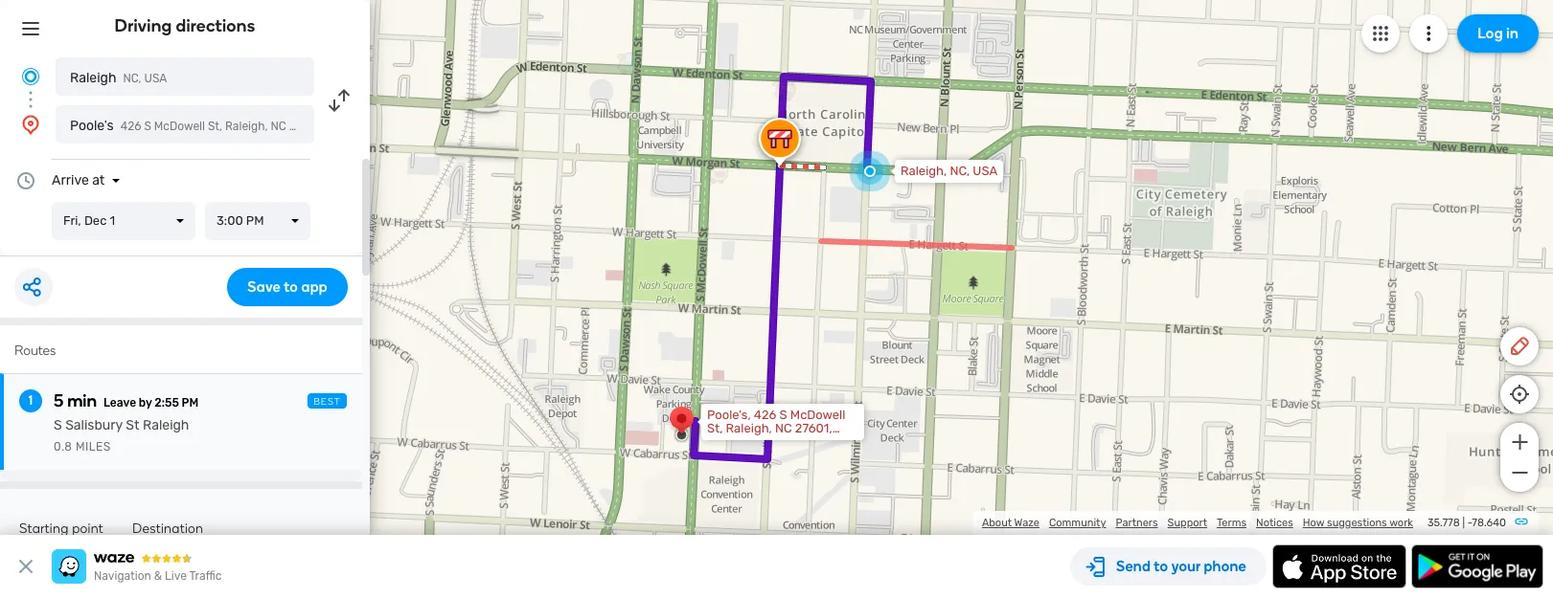 Task type: locate. For each thing, give the bounding box(es) containing it.
0 vertical spatial 27601,
[[289, 120, 323, 133]]

s
[[144, 120, 151, 133], [780, 408, 787, 423], [54, 418, 62, 434]]

0 vertical spatial st,
[[208, 120, 222, 133]]

poole's, 426 s mcdowell st, raleigh, nc 27601, usa
[[707, 408, 846, 449]]

x image
[[14, 556, 37, 579]]

78.640
[[1472, 518, 1507, 530]]

1 vertical spatial 426
[[754, 408, 777, 423]]

raleigh, inside poole's 426 s mcdowell st, raleigh, nc 27601, usa
[[225, 120, 268, 133]]

1 inside list box
[[110, 214, 115, 228]]

mcdowell down the 'raleigh nc, usa'
[[154, 120, 205, 133]]

1 horizontal spatial raleigh,
[[726, 422, 772, 436]]

1 right dec
[[110, 214, 115, 228]]

27601, inside poole's, 426 s mcdowell st, raleigh, nc 27601, usa
[[795, 422, 832, 436]]

s inside poole's, 426 s mcdowell st, raleigh, nc 27601, usa
[[780, 408, 787, 423]]

0 vertical spatial 1
[[110, 214, 115, 228]]

s inside poole's 426 s mcdowell st, raleigh, nc 27601, usa
[[144, 120, 151, 133]]

current location image
[[19, 65, 42, 88]]

mcdowell inside poole's 426 s mcdowell st, raleigh, nc 27601, usa
[[154, 120, 205, 133]]

location image
[[19, 113, 42, 136]]

navigation
[[94, 570, 151, 584]]

about waze link
[[982, 518, 1040, 530]]

s right poole's,
[[780, 408, 787, 423]]

st, inside poole's 426 s mcdowell st, raleigh, nc 27601, usa
[[208, 120, 222, 133]]

raleigh, inside poole's, 426 s mcdowell st, raleigh, nc 27601, usa
[[726, 422, 772, 436]]

arrive
[[52, 173, 89, 189]]

driving
[[115, 15, 172, 36]]

426 for poole's
[[120, 120, 141, 133]]

raleigh, for poole's
[[225, 120, 268, 133]]

notices
[[1256, 518, 1294, 530]]

0 horizontal spatial 27601,
[[289, 120, 323, 133]]

1 horizontal spatial raleigh
[[143, 418, 189, 434]]

fri, dec 1 list box
[[52, 202, 196, 241]]

27601, for poole's,
[[795, 422, 832, 436]]

mcdowell for poole's,
[[791, 408, 846, 423]]

1 horizontal spatial pm
[[246, 214, 264, 228]]

usa inside the 'raleigh nc, usa'
[[144, 72, 167, 85]]

best
[[314, 397, 341, 408]]

1 horizontal spatial nc,
[[950, 164, 970, 178]]

0 vertical spatial raleigh,
[[225, 120, 268, 133]]

pm inside list box
[[246, 214, 264, 228]]

35.778
[[1428, 518, 1460, 530]]

community link
[[1049, 518, 1106, 530]]

0 horizontal spatial nc,
[[123, 72, 141, 85]]

st,
[[208, 120, 222, 133], [707, 422, 723, 436]]

directions
[[176, 15, 255, 36]]

1 horizontal spatial nc
[[775, 422, 792, 436]]

426 inside poole's, 426 s mcdowell st, raleigh, nc 27601, usa
[[754, 408, 777, 423]]

raleigh
[[70, 70, 116, 86], [143, 418, 189, 434]]

mcdowell
[[154, 120, 205, 133], [791, 408, 846, 423]]

0 horizontal spatial 426
[[120, 120, 141, 133]]

mcdowell for poole's
[[154, 120, 205, 133]]

nc
[[271, 120, 286, 133], [775, 422, 792, 436]]

426 inside poole's 426 s mcdowell st, raleigh, nc 27601, usa
[[120, 120, 141, 133]]

426 right poole's,
[[754, 408, 777, 423]]

raleigh up poole's
[[70, 70, 116, 86]]

terms link
[[1217, 518, 1247, 530]]

1 horizontal spatial 27601,
[[795, 422, 832, 436]]

fri, dec 1
[[63, 214, 115, 228]]

pencil image
[[1508, 335, 1531, 358]]

s salisbury st raleigh 0.8 miles
[[54, 418, 189, 454]]

0 horizontal spatial pm
[[182, 397, 199, 410]]

mcdowell right poole's,
[[791, 408, 846, 423]]

support
[[1168, 518, 1208, 530]]

usa
[[144, 72, 167, 85], [326, 120, 349, 133], [973, 164, 998, 178], [707, 435, 732, 449]]

1 vertical spatial nc
[[775, 422, 792, 436]]

nc, for raleigh
[[123, 72, 141, 85]]

1 vertical spatial nc,
[[950, 164, 970, 178]]

raleigh,
[[225, 120, 268, 133], [901, 164, 947, 178], [726, 422, 772, 436]]

nc inside poole's, 426 s mcdowell st, raleigh, nc 27601, usa
[[775, 422, 792, 436]]

by
[[139, 397, 152, 410]]

27601, inside poole's 426 s mcdowell st, raleigh, nc 27601, usa
[[289, 120, 323, 133]]

0 horizontal spatial mcdowell
[[154, 120, 205, 133]]

2 vertical spatial raleigh,
[[726, 422, 772, 436]]

5 min leave by 2:55 pm
[[54, 391, 199, 412]]

0 vertical spatial nc
[[271, 120, 286, 133]]

2:55
[[155, 397, 179, 410]]

fri,
[[63, 214, 81, 228]]

driving directions
[[115, 15, 255, 36]]

1 vertical spatial mcdowell
[[791, 408, 846, 423]]

1 left 5
[[28, 393, 33, 409]]

raleigh down 2:55
[[143, 418, 189, 434]]

community
[[1049, 518, 1106, 530]]

1 vertical spatial 1
[[28, 393, 33, 409]]

1 vertical spatial 27601,
[[795, 422, 832, 436]]

1 vertical spatial st,
[[707, 422, 723, 436]]

1 horizontal spatial mcdowell
[[791, 408, 846, 423]]

0 horizontal spatial raleigh
[[70, 70, 116, 86]]

3:00 pm
[[217, 214, 264, 228]]

raleigh, for poole's,
[[726, 422, 772, 436]]

waze
[[1015, 518, 1040, 530]]

426
[[120, 120, 141, 133], [754, 408, 777, 423]]

salisbury
[[65, 418, 123, 434]]

nc,
[[123, 72, 141, 85], [950, 164, 970, 178]]

0 vertical spatial nc,
[[123, 72, 141, 85]]

st, for poole's
[[208, 120, 222, 133]]

nc, inside the 'raleigh nc, usa'
[[123, 72, 141, 85]]

0 vertical spatial mcdowell
[[154, 120, 205, 133]]

2 horizontal spatial s
[[780, 408, 787, 423]]

1 vertical spatial raleigh
[[143, 418, 189, 434]]

nc inside poole's 426 s mcdowell st, raleigh, nc 27601, usa
[[271, 120, 286, 133]]

pm
[[246, 214, 264, 228], [182, 397, 199, 410]]

pm inside 5 min leave by 2:55 pm
[[182, 397, 199, 410]]

st, inside poole's, 426 s mcdowell st, raleigh, nc 27601, usa
[[707, 422, 723, 436]]

1 vertical spatial pm
[[182, 397, 199, 410]]

s up 0.8
[[54, 418, 62, 434]]

s right poole's
[[144, 120, 151, 133]]

3:00 pm list box
[[205, 202, 311, 241]]

0 horizontal spatial raleigh,
[[225, 120, 268, 133]]

0 horizontal spatial nc
[[271, 120, 286, 133]]

mcdowell inside poole's, 426 s mcdowell st, raleigh, nc 27601, usa
[[791, 408, 846, 423]]

2 horizontal spatial raleigh,
[[901, 164, 947, 178]]

0 vertical spatial 426
[[120, 120, 141, 133]]

426 right poole's
[[120, 120, 141, 133]]

usa inside poole's 426 s mcdowell st, raleigh, nc 27601, usa
[[326, 120, 349, 133]]

27601,
[[289, 120, 323, 133], [795, 422, 832, 436]]

0 vertical spatial pm
[[246, 214, 264, 228]]

poole's,
[[707, 408, 751, 423]]

pm right 3:00
[[246, 214, 264, 228]]

1 horizontal spatial 1
[[110, 214, 115, 228]]

0 horizontal spatial 1
[[28, 393, 33, 409]]

partners link
[[1116, 518, 1158, 530]]

live
[[165, 570, 187, 584]]

1
[[110, 214, 115, 228], [28, 393, 33, 409]]

point
[[72, 521, 104, 538]]

1 horizontal spatial 426
[[754, 408, 777, 423]]

at
[[92, 173, 105, 189]]

about waze community partners support terms notices how suggestions work
[[982, 518, 1414, 530]]

starting point
[[19, 521, 104, 538]]

5
[[54, 391, 64, 412]]

1 horizontal spatial s
[[144, 120, 151, 133]]

1 horizontal spatial st,
[[707, 422, 723, 436]]

pm right 2:55
[[182, 397, 199, 410]]

0 horizontal spatial s
[[54, 418, 62, 434]]

0 horizontal spatial st,
[[208, 120, 222, 133]]



Task type: describe. For each thing, give the bounding box(es) containing it.
3:00
[[217, 214, 243, 228]]

426 for poole's,
[[754, 408, 777, 423]]

dec
[[84, 214, 107, 228]]

partners
[[1116, 518, 1158, 530]]

raleigh inside s salisbury st raleigh 0.8 miles
[[143, 418, 189, 434]]

usa inside poole's, 426 s mcdowell st, raleigh, nc 27601, usa
[[707, 435, 732, 449]]

starting
[[19, 521, 69, 538]]

s inside s salisbury st raleigh 0.8 miles
[[54, 418, 62, 434]]

work
[[1390, 518, 1414, 530]]

destination button
[[132, 521, 203, 553]]

0.8
[[54, 441, 72, 454]]

miles
[[76, 441, 111, 454]]

27601, for poole's
[[289, 120, 323, 133]]

zoom in image
[[1508, 431, 1532, 454]]

min
[[67, 391, 97, 412]]

0 vertical spatial raleigh
[[70, 70, 116, 86]]

poole's 426 s mcdowell st, raleigh, nc 27601, usa
[[70, 118, 349, 134]]

traffic
[[189, 570, 222, 584]]

s for poole's
[[144, 120, 151, 133]]

support link
[[1168, 518, 1208, 530]]

routes
[[14, 343, 56, 359]]

starting point button
[[19, 521, 104, 551]]

|
[[1463, 518, 1465, 530]]

how suggestions work link
[[1303, 518, 1414, 530]]

-
[[1468, 518, 1472, 530]]

clock image
[[14, 170, 37, 193]]

navigation & live traffic
[[94, 570, 222, 584]]

s for poole's,
[[780, 408, 787, 423]]

about
[[982, 518, 1012, 530]]

nc for poole's,
[[775, 422, 792, 436]]

poole's
[[70, 118, 114, 134]]

how
[[1303, 518, 1325, 530]]

st
[[126, 418, 140, 434]]

terms
[[1217, 518, 1247, 530]]

zoom out image
[[1508, 462, 1532, 485]]

1 vertical spatial raleigh,
[[901, 164, 947, 178]]

leave
[[103, 397, 136, 410]]

35.778 | -78.640
[[1428, 518, 1507, 530]]

raleigh nc, usa
[[70, 70, 167, 86]]

&
[[154, 570, 162, 584]]

link image
[[1514, 515, 1530, 530]]

suggestions
[[1327, 518, 1387, 530]]

notices link
[[1256, 518, 1294, 530]]

nc, for raleigh,
[[950, 164, 970, 178]]

destination
[[132, 521, 203, 538]]

arrive at
[[52, 173, 105, 189]]

raleigh, nc, usa
[[901, 164, 998, 178]]

st, for poole's,
[[707, 422, 723, 436]]

nc for poole's
[[271, 120, 286, 133]]



Task type: vqa. For each thing, say whether or not it's contained in the screenshot.
usa
yes



